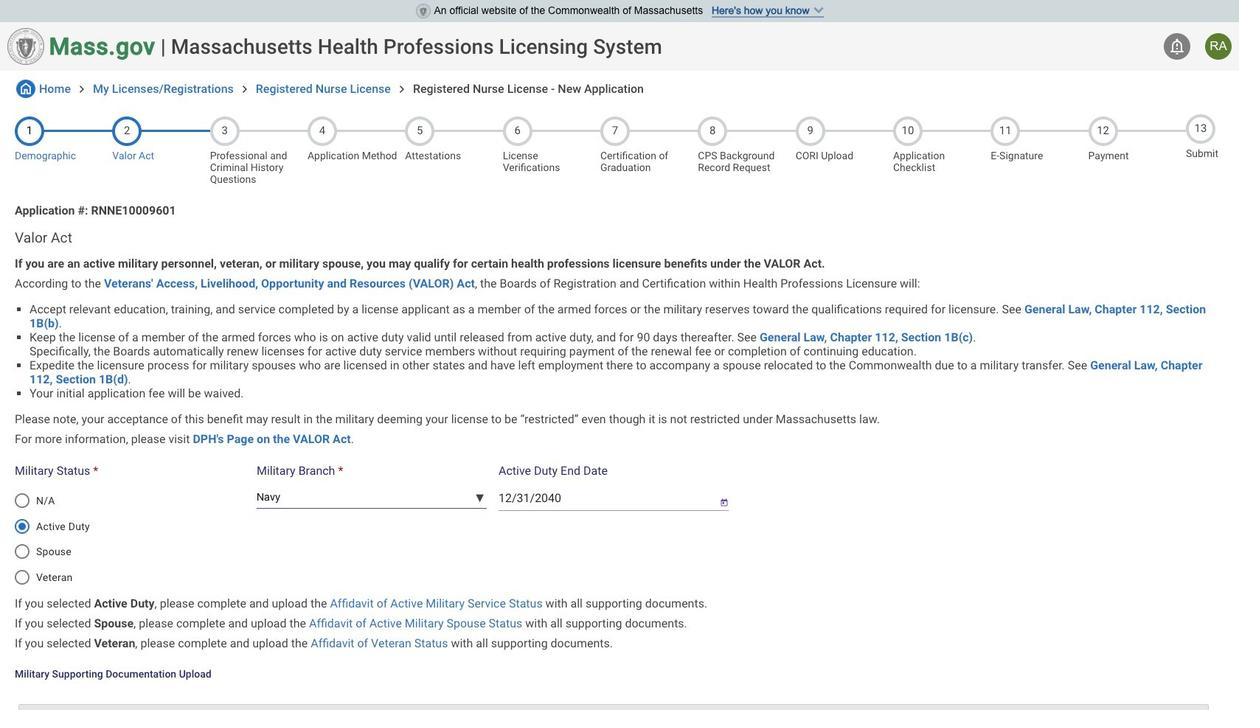 Task type: locate. For each thing, give the bounding box(es) containing it.
no color image
[[1168, 38, 1186, 55], [16, 80, 35, 98], [74, 82, 89, 97]]

option group
[[6, 483, 252, 595]]

no color image
[[237, 82, 252, 97], [395, 82, 409, 97]]

0 horizontal spatial no color image
[[237, 82, 252, 97]]

None field
[[499, 485, 708, 511]]

heading
[[171, 34, 662, 59], [15, 229, 1224, 246]]

1 horizontal spatial no color image
[[395, 82, 409, 97]]

massachusetts state seal image
[[7, 28, 44, 65]]

0 horizontal spatial no color image
[[16, 80, 35, 98]]



Task type: describe. For each thing, give the bounding box(es) containing it.
1 horizontal spatial no color image
[[74, 82, 89, 97]]

2 horizontal spatial no color image
[[1168, 38, 1186, 55]]

massachusetts state seal image
[[416, 4, 430, 18]]

0 vertical spatial heading
[[171, 34, 662, 59]]

2 no color image from the left
[[395, 82, 409, 97]]

1 vertical spatial heading
[[15, 229, 1224, 246]]

1 no color image from the left
[[237, 82, 252, 97]]



